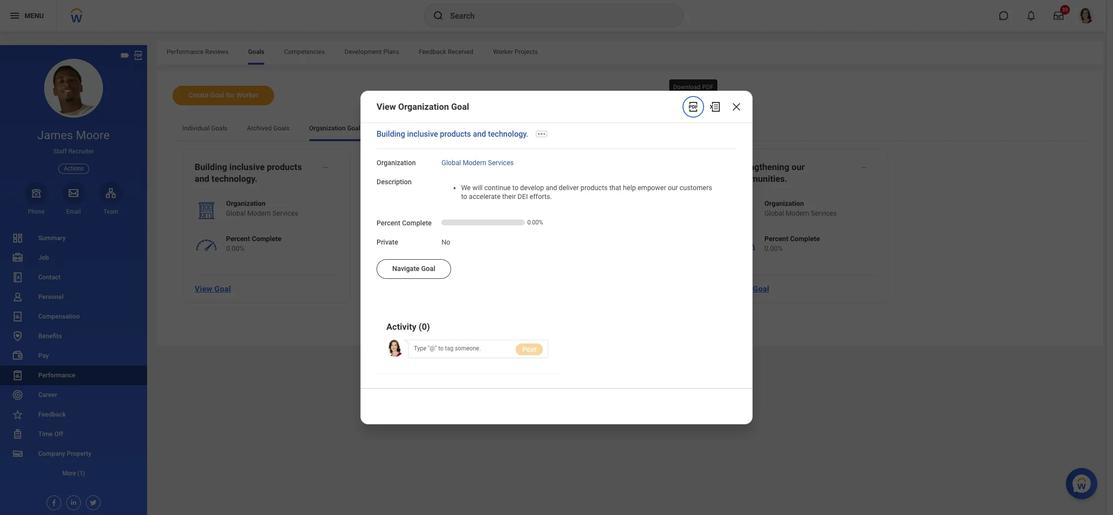 Task type: describe. For each thing, give the bounding box(es) containing it.
individual goals
[[182, 125, 228, 132]]

team link
[[100, 182, 122, 216]]

staff recruiter
[[53, 148, 94, 155]]

career link
[[0, 386, 147, 405]]

will
[[473, 184, 483, 192]]

products for building inclusive products and technology. link
[[440, 129, 471, 139]]

compensation image
[[12, 311, 24, 323]]

twitter image
[[86, 496, 97, 507]]

staff
[[53, 148, 67, 155]]

create goal for worker button
[[173, 86, 274, 105]]

view goal button for building inclusive products and technology.
[[191, 279, 235, 299]]

modern inside view organization goal dialog
[[463, 159, 486, 167]]

hiring
[[554, 162, 578, 172]]

performance link
[[0, 366, 147, 386]]

development plans
[[345, 48, 399, 55]]

inbox large image
[[1054, 11, 1064, 21]]

view inside dialog
[[377, 102, 396, 112]]

plans
[[384, 48, 399, 55]]

recruiter
[[68, 148, 94, 155]]

accelerate
[[469, 193, 501, 201]]

organization inside tab list
[[309, 125, 346, 132]]

technology. for building inclusive products and technology. link
[[488, 129, 529, 139]]

archived goals
[[247, 125, 290, 132]]

personal
[[38, 293, 64, 301]]

time
[[38, 431, 53, 438]]

global inside view organization goal dialog
[[442, 159, 461, 167]]

pay link
[[0, 346, 147, 366]]

pdf
[[703, 84, 714, 91]]

activity (0)
[[387, 322, 430, 332]]

benefits image
[[12, 331, 24, 342]]

navigation pane region
[[0, 45, 147, 516]]

archived
[[247, 125, 272, 132]]

private element
[[442, 233, 450, 247]]

team
[[104, 208, 118, 215]]

private
[[377, 238, 398, 246]]

compensation link
[[0, 307, 147, 327]]

organization down building inclusive products and technology. element
[[226, 200, 266, 207]]

that
[[610, 184, 622, 192]]

develop
[[520, 184, 544, 192]]

personal image
[[12, 291, 24, 303]]

off
[[54, 431, 63, 438]]

global modern services link
[[442, 157, 514, 167]]

dei
[[518, 193, 528, 201]]

view for strengthening our communities.
[[733, 284, 751, 294]]

building for building inclusive products and technology. element
[[195, 162, 227, 172]]

team james moore element
[[100, 208, 122, 216]]

phone
[[28, 208, 45, 215]]

percent complete 0.00% for products
[[226, 235, 282, 253]]

view organization goal dialog
[[361, 91, 753, 425]]

building for building inclusive products and technology. link
[[377, 129, 405, 139]]

view goal for strengthening our communities.
[[733, 284, 770, 294]]

organization global modern services for products
[[226, 200, 298, 217]]

global for strengthening our communities.
[[765, 209, 784, 217]]

description
[[377, 178, 412, 186]]

search image
[[433, 10, 444, 22]]

compensation
[[38, 313, 80, 320]]

summary link
[[0, 229, 147, 248]]

organization up belonging.
[[377, 159, 416, 167]]

global for building inclusive products and technology.
[[226, 209, 246, 217]]

strengthening our communities. element
[[733, 161, 854, 187]]

career
[[38, 391, 57, 399]]

email james moore element
[[62, 208, 85, 216]]

modern for building inclusive products and technology.
[[247, 209, 271, 217]]

view goal button for strengthening our communities.
[[729, 279, 774, 299]]

company
[[38, 450, 65, 458]]

email
[[66, 208, 81, 215]]

a
[[419, 162, 424, 172]]

and inside 'building inclusive products and technology.'
[[195, 174, 209, 184]]

view team image
[[105, 187, 117, 199]]

0.00% element for belonging.
[[406, 244, 461, 254]]

cultivating
[[374, 162, 417, 172]]

organization goals
[[309, 125, 364, 132]]

actions
[[64, 165, 84, 172]]

pay
[[38, 352, 49, 360]]

Process Comment text field
[[414, 340, 511, 358]]

developing
[[597, 162, 641, 172]]

reviews
[[205, 48, 229, 55]]

services inside view organization goal dialog
[[488, 159, 514, 167]]

strengthening
[[733, 162, 790, 172]]

feedback for feedback
[[38, 411, 66, 418]]

tab list for cultivating a culture of belonging.
[[173, 118, 1088, 141]]

worker projects
[[493, 48, 538, 55]]

cultivating a culture of belonging.
[[374, 162, 464, 184]]

notifications large image
[[1027, 11, 1037, 21]]

of
[[456, 162, 464, 172]]

download
[[674, 84, 701, 91]]

1 horizontal spatial to
[[513, 184, 519, 192]]

summary image
[[12, 233, 24, 244]]

workday assistant region
[[1066, 465, 1102, 500]]

navigate goal
[[392, 265, 435, 273]]

individual
[[182, 125, 210, 132]]

goal for the create goal for worker button
[[210, 91, 224, 99]]

and inside "hiring and developing diverse talent."
[[580, 162, 595, 172]]

feedback for feedback received
[[419, 48, 446, 55]]

career image
[[12, 389, 24, 401]]

building inclusive products and technology. element
[[195, 161, 315, 187]]

goals for organization goals
[[347, 125, 364, 132]]

building inclusive products and technology. for building inclusive products and technology. element
[[195, 162, 302, 184]]

facebook image
[[47, 496, 58, 507]]

performance for performance
[[38, 372, 75, 379]]

job image
[[12, 252, 24, 264]]

percent inside view organization goal dialog
[[377, 219, 401, 227]]

(0)
[[419, 322, 430, 332]]

our inside we will continue to develop and deliver products that help empower our customers to accelerate their dei efforts.
[[668, 184, 678, 192]]

global modern services
[[442, 159, 514, 167]]

0.00% element for technology.
[[226, 244, 282, 254]]

create goal for worker
[[188, 91, 258, 99]]

modern for strengthening our communities.
[[786, 209, 810, 217]]

moore
[[76, 129, 110, 142]]

products inside we will continue to develop and deliver products that help empower our customers to accelerate their dei efforts.
[[581, 184, 608, 192]]

x image
[[731, 101, 743, 113]]

download pdf
[[674, 84, 714, 91]]

deliver
[[559, 184, 579, 192]]

related actions image
[[322, 164, 329, 171]]

diverse
[[643, 162, 672, 172]]

percent complete element
[[442, 213, 550, 233]]

contact
[[38, 274, 61, 281]]

pdf image
[[688, 101, 700, 113]]

0.00% inside percent complete "element"
[[528, 219, 543, 226]]

view goal for building inclusive products and technology.
[[195, 284, 231, 294]]



Task type: vqa. For each thing, say whether or not it's contained in the screenshot.
the Previous Page icon
no



Task type: locate. For each thing, give the bounding box(es) containing it.
inclusive for building inclusive products and technology. element
[[229, 162, 265, 172]]

mail image
[[68, 187, 79, 199]]

view goal button
[[191, 279, 235, 299], [729, 279, 774, 299]]

our right empower
[[668, 184, 678, 192]]

0 vertical spatial performance
[[167, 48, 204, 55]]

0 vertical spatial worker
[[493, 48, 513, 55]]

0 horizontal spatial our
[[668, 184, 678, 192]]

performance up career
[[38, 372, 75, 379]]

tab list for individual goals
[[157, 41, 1104, 65]]

global modern services element down strengthening our communities. element
[[765, 208, 837, 218]]

company property
[[38, 450, 91, 458]]

1 vertical spatial products
[[267, 162, 302, 172]]

0 vertical spatial products
[[440, 129, 471, 139]]

1 horizontal spatial organization global modern services
[[765, 200, 837, 217]]

goals for individual goals
[[211, 125, 228, 132]]

1 horizontal spatial percent complete 0.00%
[[765, 235, 820, 253]]

2 vertical spatial products
[[581, 184, 608, 192]]

2 view goal from the left
[[733, 284, 770, 294]]

2 view goal button from the left
[[729, 279, 774, 299]]

continue
[[484, 184, 511, 192]]

0 vertical spatial tab list
[[157, 41, 1104, 65]]

1 horizontal spatial technology.
[[488, 129, 529, 139]]

performance
[[167, 48, 204, 55], [38, 372, 75, 379]]

benefits link
[[0, 327, 147, 346]]

feedback
[[419, 48, 446, 55], [38, 411, 66, 418]]

building
[[377, 129, 405, 139], [195, 162, 227, 172]]

building inclusive products and technology. inside view organization goal dialog
[[377, 129, 529, 139]]

0 horizontal spatial view goal
[[195, 284, 231, 294]]

communities.
[[733, 174, 788, 184]]

feedback image
[[12, 409, 24, 421]]

services for strengthening our communities.
[[811, 209, 837, 217]]

building inclusive products and technology. for building inclusive products and technology. link
[[377, 129, 529, 139]]

personal link
[[0, 287, 147, 307]]

organization global modern services for communities.
[[765, 200, 837, 217]]

projects
[[515, 48, 538, 55]]

contact link
[[0, 268, 147, 287]]

0 vertical spatial inclusive
[[407, 129, 438, 139]]

view
[[377, 102, 396, 112], [195, 284, 212, 294], [733, 284, 751, 294]]

1 vertical spatial worker
[[237, 91, 258, 99]]

goal for strengthening our communities. view goal button
[[753, 284, 770, 294]]

0 horizontal spatial 0.00% element
[[226, 244, 282, 254]]

0 vertical spatial building
[[377, 129, 405, 139]]

global modern services element for communities.
[[765, 208, 837, 218]]

competencies
[[284, 48, 325, 55]]

1 horizontal spatial 0.00% element
[[406, 244, 461, 254]]

james moore
[[37, 129, 110, 142]]

profile logan mcneil element
[[1073, 5, 1100, 26]]

organization down strengthening our communities. element
[[765, 200, 804, 207]]

action bar region
[[361, 389, 752, 415]]

1 horizontal spatial worker
[[493, 48, 513, 55]]

1 horizontal spatial view goal button
[[729, 279, 774, 299]]

1 horizontal spatial services
[[488, 159, 514, 167]]

inclusive down the 'archived'
[[229, 162, 265, 172]]

1 horizontal spatial global
[[442, 159, 461, 167]]

0 horizontal spatial organization global modern services
[[226, 200, 298, 217]]

0 vertical spatial to
[[513, 184, 519, 192]]

0 horizontal spatial performance
[[38, 372, 75, 379]]

feedback received
[[419, 48, 474, 55]]

excel image
[[709, 101, 721, 113]]

1 vertical spatial technology.
[[212, 174, 257, 184]]

list
[[0, 229, 147, 484]]

0 horizontal spatial global modern services element
[[226, 208, 298, 218]]

time off
[[38, 431, 63, 438]]

technology. inside view organization goal dialog
[[488, 129, 529, 139]]

customers
[[680, 184, 712, 192]]

1 related actions image from the left
[[502, 164, 509, 171]]

0 horizontal spatial services
[[273, 209, 298, 217]]

1 vertical spatial our
[[668, 184, 678, 192]]

modern
[[463, 159, 486, 167], [247, 209, 271, 217], [786, 209, 810, 217]]

1 global modern services element from the left
[[226, 208, 298, 218]]

1 horizontal spatial building inclusive products and technology.
[[377, 129, 529, 139]]

building inclusive products and technology. up the of
[[377, 129, 529, 139]]

hiring and developing diverse talent. element
[[554, 161, 674, 187]]

building inclusive products and technology. link
[[377, 129, 529, 139]]

time off image
[[12, 429, 24, 440]]

feedback up the time off
[[38, 411, 66, 418]]

and inside we will continue to develop and deliver products that help empower our customers to accelerate their dei efforts.
[[546, 184, 557, 192]]

employee photo image
[[387, 340, 404, 357]]

0 horizontal spatial inclusive
[[229, 162, 265, 172]]

strengthening our communities.
[[733, 162, 805, 184]]

linkedin image
[[67, 496, 78, 507]]

0 horizontal spatial modern
[[247, 209, 271, 217]]

building inside 'building inclusive products and technology.'
[[195, 162, 227, 172]]

organization up building inclusive products and technology. link
[[398, 102, 449, 112]]

1 vertical spatial feedback
[[38, 411, 66, 418]]

1 horizontal spatial 0.00%
[[528, 219, 543, 226]]

performance reviews
[[167, 48, 229, 55]]

belonging.
[[374, 174, 416, 184]]

2 percent complete 0.00% from the left
[[765, 235, 820, 253]]

worker left projects
[[493, 48, 513, 55]]

received
[[448, 48, 474, 55]]

1 organization global modern services from the left
[[226, 200, 298, 217]]

0.00% for building inclusive products and technology.
[[226, 245, 245, 253]]

0 horizontal spatial related actions image
[[502, 164, 509, 171]]

0 horizontal spatial feedback
[[38, 411, 66, 418]]

list containing summary
[[0, 229, 147, 484]]

2 horizontal spatial 0.00%
[[765, 245, 783, 253]]

1 horizontal spatial view goal
[[733, 284, 770, 294]]

company property link
[[0, 444, 147, 464]]

percent complete
[[377, 219, 432, 227], [406, 235, 461, 243]]

0.00% element
[[226, 244, 282, 254], [406, 244, 461, 254], [765, 244, 820, 254]]

our inside the strengthening our communities.
[[792, 162, 805, 172]]

goal inside navigate goal button
[[421, 265, 435, 273]]

view for building inclusive products and technology.
[[195, 284, 212, 294]]

our
[[792, 162, 805, 172], [668, 184, 678, 192]]

email button
[[62, 182, 85, 216]]

3 0.00% element from the left
[[765, 244, 820, 254]]

global modern services element for products
[[226, 208, 298, 218]]

0 vertical spatial our
[[792, 162, 805, 172]]

worker inside tab list
[[493, 48, 513, 55]]

navigate goal button
[[377, 259, 451, 279]]

pay image
[[12, 350, 24, 362]]

help
[[623, 184, 636, 192]]

building inside view organization goal dialog
[[377, 129, 405, 139]]

2 horizontal spatial modern
[[786, 209, 810, 217]]

talent.
[[554, 174, 579, 184]]

performance left reviews in the left of the page
[[167, 48, 204, 55]]

1 percent complete 0.00% from the left
[[226, 235, 282, 253]]

inclusive for building inclusive products and technology. link
[[407, 129, 438, 139]]

our right strengthening
[[792, 162, 805, 172]]

0 horizontal spatial view
[[195, 284, 212, 294]]

1 vertical spatial percent complete
[[406, 235, 461, 243]]

james
[[37, 129, 73, 142]]

1 horizontal spatial feedback
[[419, 48, 446, 55]]

no
[[442, 238, 450, 246]]

to down we
[[461, 193, 467, 201]]

1 horizontal spatial modern
[[463, 159, 486, 167]]

2 horizontal spatial products
[[581, 184, 608, 192]]

1 vertical spatial performance
[[38, 372, 75, 379]]

organization
[[398, 102, 449, 112], [309, 125, 346, 132], [377, 159, 416, 167], [226, 200, 266, 207], [765, 200, 804, 207]]

1 horizontal spatial performance
[[167, 48, 204, 55]]

hiring and developing diverse talent.
[[554, 162, 672, 184]]

empower
[[638, 184, 666, 192]]

development
[[345, 48, 382, 55]]

percent complete up 'navigate goal'
[[406, 235, 461, 243]]

0 horizontal spatial global
[[226, 209, 246, 217]]

technology.
[[488, 129, 529, 139], [212, 174, 257, 184]]

1 0.00% element from the left
[[226, 244, 282, 254]]

related actions image for cultivating a culture of belonging.
[[502, 164, 509, 171]]

feedback left received
[[419, 48, 446, 55]]

0 vertical spatial technology.
[[488, 129, 529, 139]]

goal for view goal button related to building inclusive products and technology.
[[215, 284, 231, 294]]

efforts.
[[530, 193, 552, 201]]

products up the of
[[440, 129, 471, 139]]

2 horizontal spatial view
[[733, 284, 751, 294]]

worker right for
[[237, 91, 258, 99]]

1 view goal from the left
[[195, 284, 231, 294]]

phone james moore element
[[25, 208, 48, 216]]

banner
[[0, 0, 1106, 31]]

modern down strengthening our communities. element
[[786, 209, 810, 217]]

goal inside the create goal for worker button
[[210, 91, 224, 99]]

0.00%
[[528, 219, 543, 226], [226, 245, 245, 253], [765, 245, 783, 253]]

worker inside button
[[237, 91, 258, 99]]

1 horizontal spatial inclusive
[[407, 129, 438, 139]]

1 vertical spatial tab list
[[173, 118, 1088, 141]]

0 horizontal spatial building
[[195, 162, 227, 172]]

job link
[[0, 248, 147, 268]]

products for building inclusive products and technology. element
[[267, 162, 302, 172]]

job
[[38, 254, 49, 261]]

tab list containing individual goals
[[173, 118, 1088, 141]]

2 horizontal spatial services
[[811, 209, 837, 217]]

cultivating a culture of belonging. element
[[374, 161, 494, 187]]

their
[[502, 193, 516, 201]]

phone button
[[25, 182, 48, 216]]

we will continue to develop and deliver products that help empower our customers to accelerate their dei efforts.
[[461, 184, 714, 201]]

global
[[442, 159, 461, 167], [226, 209, 246, 217], [765, 209, 784, 217]]

property
[[67, 450, 91, 458]]

organization global modern services
[[226, 200, 298, 217], [765, 200, 837, 217]]

0 horizontal spatial worker
[[237, 91, 258, 99]]

percent complete up private
[[377, 219, 432, 227]]

2 global modern services element from the left
[[765, 208, 837, 218]]

benefits
[[38, 333, 62, 340]]

related actions image
[[502, 164, 509, 171], [861, 164, 868, 171]]

tag image
[[120, 50, 130, 61]]

performance for performance reviews
[[167, 48, 204, 55]]

organization element
[[406, 199, 478, 208]]

to up their
[[513, 184, 519, 192]]

0.00% for strengthening our communities.
[[765, 245, 783, 253]]

global modern services element down building inclusive products and technology. element
[[226, 208, 298, 218]]

modern down building inclusive products and technology. element
[[247, 209, 271, 217]]

0 vertical spatial percent complete
[[377, 219, 432, 227]]

building inclusive products and technology. down the 'archived'
[[195, 162, 302, 184]]

view printable version (pdf) image
[[133, 50, 144, 61]]

products
[[440, 129, 471, 139], [267, 162, 302, 172], [581, 184, 608, 192]]

performance image
[[12, 370, 24, 382]]

products left "that"
[[581, 184, 608, 192]]

organization global modern services down building inclusive products and technology. element
[[226, 200, 298, 217]]

feedback inside tab list
[[419, 48, 446, 55]]

building down individual goals
[[195, 162, 227, 172]]

company property image
[[12, 448, 24, 460]]

modern up will
[[463, 159, 486, 167]]

for
[[226, 91, 235, 99]]

goal for navigate goal button
[[421, 265, 435, 273]]

0 horizontal spatial building inclusive products and technology.
[[195, 162, 302, 184]]

goals
[[248, 48, 265, 55], [211, 125, 228, 132], [273, 125, 290, 132], [347, 125, 364, 132]]

2 0.00% element from the left
[[406, 244, 461, 254]]

0 horizontal spatial view goal button
[[191, 279, 235, 299]]

global modern services element
[[226, 208, 298, 218], [765, 208, 837, 218]]

percent complete 0.00%
[[226, 235, 282, 253], [765, 235, 820, 253]]

1 horizontal spatial global modern services element
[[765, 208, 837, 218]]

feedback link
[[0, 405, 147, 425]]

inclusive down view organization goal
[[407, 129, 438, 139]]

2 horizontal spatial 0.00% element
[[765, 244, 820, 254]]

technology. for building inclusive products and technology. element
[[212, 174, 257, 184]]

2 organization global modern services from the left
[[765, 200, 837, 217]]

1 horizontal spatial view
[[377, 102, 396, 112]]

0 horizontal spatial 0.00%
[[226, 245, 245, 253]]

inclusive inside 'building inclusive products and technology.'
[[229, 162, 265, 172]]

0 horizontal spatial percent complete 0.00%
[[226, 235, 282, 253]]

activity
[[387, 322, 417, 332]]

1 horizontal spatial our
[[792, 162, 805, 172]]

2 horizontal spatial global
[[765, 209, 784, 217]]

2 related actions image from the left
[[861, 164, 868, 171]]

building up cultivating
[[377, 129, 405, 139]]

0 vertical spatial building inclusive products and technology.
[[377, 129, 529, 139]]

complete inside view organization goal dialog
[[402, 219, 432, 227]]

products inside 'building inclusive products and technology.'
[[267, 162, 302, 172]]

feedback inside navigation pane region
[[38, 411, 66, 418]]

summary
[[38, 234, 66, 242]]

contact image
[[12, 272, 24, 284]]

we
[[461, 184, 471, 192]]

phone image
[[29, 187, 43, 199]]

organization global modern services down strengthening our communities. element
[[765, 200, 837, 217]]

0 vertical spatial feedback
[[419, 48, 446, 55]]

organization up related actions icon
[[309, 125, 346, 132]]

tab list
[[157, 41, 1104, 65], [173, 118, 1088, 141]]

percent complete 0.00% for communities.
[[765, 235, 820, 253]]

0 horizontal spatial products
[[267, 162, 302, 172]]

1 horizontal spatial products
[[440, 129, 471, 139]]

view goal
[[195, 284, 231, 294], [733, 284, 770, 294]]

related actions image for strengthening our communities.
[[861, 164, 868, 171]]

view organization goal
[[377, 102, 469, 112]]

goals for archived goals
[[273, 125, 290, 132]]

navigate
[[392, 265, 420, 273]]

performance inside list
[[38, 372, 75, 379]]

download pdf tooltip
[[668, 78, 720, 97]]

actions button
[[58, 164, 89, 174]]

1 vertical spatial to
[[461, 193, 467, 201]]

products left related actions icon
[[267, 162, 302, 172]]

create
[[188, 91, 209, 99]]

building inclusive products and technology. inside building inclusive products and technology. element
[[195, 162, 302, 184]]

worker
[[493, 48, 513, 55], [237, 91, 258, 99]]

1 vertical spatial building inclusive products and technology.
[[195, 162, 302, 184]]

and
[[473, 129, 486, 139], [580, 162, 595, 172], [195, 174, 209, 184], [546, 184, 557, 192]]

tab list containing performance reviews
[[157, 41, 1104, 65]]

1 vertical spatial inclusive
[[229, 162, 265, 172]]

1 horizontal spatial related actions image
[[861, 164, 868, 171]]

culture
[[426, 162, 454, 172]]

0 horizontal spatial technology.
[[212, 174, 257, 184]]

inclusive inside view organization goal dialog
[[407, 129, 438, 139]]

goal
[[210, 91, 224, 99], [451, 102, 469, 112], [421, 265, 435, 273], [215, 284, 231, 294], [753, 284, 770, 294]]

1 view goal button from the left
[[191, 279, 235, 299]]

0 horizontal spatial to
[[461, 193, 467, 201]]

1 horizontal spatial building
[[377, 129, 405, 139]]

performance inside tab list
[[167, 48, 204, 55]]

services for building inclusive products and technology.
[[273, 209, 298, 217]]

percent complete inside view organization goal dialog
[[377, 219, 432, 227]]

1 vertical spatial building
[[195, 162, 227, 172]]



